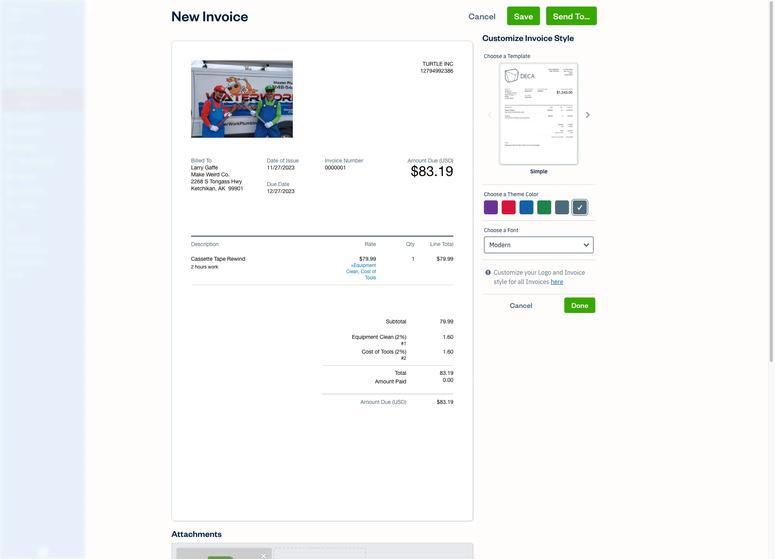 Task type: locate. For each thing, give the bounding box(es) containing it.
customize
[[483, 32, 524, 43], [494, 269, 523, 276]]

2 a from the top
[[504, 191, 507, 198]]

customize for customize your logo and invoice style for all invoices
[[494, 269, 523, 276]]

template
[[508, 53, 531, 60]]

subtotal
[[386, 319, 407, 325]]

83.19 0.00
[[440, 370, 454, 383]]

1 horizontal spatial usd
[[441, 158, 452, 164]]

1 horizontal spatial )
[[452, 158, 454, 164]]

inc inside turtle inc owner
[[30, 7, 41, 15]]

invoice
[[203, 7, 249, 25], [526, 32, 553, 43], [325, 158, 343, 164], [565, 269, 586, 276]]

0 vertical spatial total
[[442, 241, 454, 247]]

) inside the amount due ( usd ) $83.19
[[452, 158, 454, 164]]

clean down + on the left top of page
[[347, 269, 359, 275]]

choose a theme color
[[484, 191, 539, 198]]

0 vertical spatial usd
[[441, 158, 452, 164]]

0 vertical spatial $83.19
[[411, 163, 454, 179]]

choose a font
[[484, 227, 519, 234]]

(2%) up 1
[[395, 334, 407, 340]]

2
[[404, 356, 407, 361]]

delete
[[224, 96, 243, 103]]

2 choose from the top
[[484, 191, 503, 198]]

choose left theme
[[484, 191, 503, 198]]

( for amount due ( usd )
[[393, 399, 394, 405]]

1 vertical spatial choose
[[484, 191, 503, 198]]

0 horizontal spatial due
[[267, 181, 277, 187]]

1 vertical spatial )
[[405, 399, 407, 405]]

all
[[518, 278, 525, 286]]

1 vertical spatial $83.19
[[437, 399, 454, 405]]

1 vertical spatial due
[[267, 181, 277, 187]]

1 vertical spatial date
[[278, 181, 290, 187]]

invoice image
[[5, 78, 14, 86]]

usd inside the amount due ( usd ) $83.19
[[441, 158, 452, 164]]

a left theme
[[504, 191, 507, 198]]

turtle up owner
[[6, 7, 28, 15]]

1 vertical spatial turtle
[[423, 61, 443, 67]]

choose
[[484, 53, 503, 60], [484, 191, 503, 198], [484, 227, 503, 234]]

0 horizontal spatial usd
[[394, 399, 405, 405]]

1 horizontal spatial due
[[381, 399, 391, 405]]

1 vertical spatial clean
[[380, 334, 394, 340]]

1 vertical spatial amount
[[375, 379, 394, 385]]

amount for amount due ( usd )
[[361, 399, 380, 405]]

amount for amount due ( usd ) $83.19
[[408, 158, 427, 164]]

2 vertical spatial amount
[[361, 399, 380, 405]]

1 horizontal spatial inc
[[445, 61, 454, 67]]

0 vertical spatial equipment
[[354, 263, 376, 268]]

inc for turtle inc 12794992386
[[445, 61, 454, 67]]

1 choose from the top
[[484, 53, 503, 60]]

0 vertical spatial tools
[[366, 275, 376, 281]]

# down 1
[[402, 356, 404, 361]]

invoices
[[526, 278, 550, 286]]

date
[[267, 158, 279, 164], [278, 181, 290, 187]]

equipment for equipment clean
[[354, 263, 376, 268]]

3 a from the top
[[504, 227, 507, 234]]

of left issue
[[280, 158, 285, 164]]

)
[[452, 158, 454, 164], [405, 399, 407, 405]]

1
[[404, 341, 407, 347]]

cost
[[361, 269, 371, 275], [362, 349, 374, 355]]

inc for turtle inc owner
[[30, 7, 41, 15]]

1.60 up 83.19 at the bottom of the page
[[443, 349, 454, 355]]

date up issue date in mm/dd/yyyy format text field on the top of the page
[[267, 158, 279, 164]]

usd for amount due ( usd ) $83.19
[[441, 158, 452, 164]]

main element
[[0, 0, 105, 560]]

1 horizontal spatial clean
[[380, 334, 394, 340]]

2 vertical spatial choose
[[484, 227, 503, 234]]

(
[[440, 158, 441, 164], [393, 399, 394, 405]]

inc
[[30, 7, 41, 15], [445, 61, 454, 67]]

amount inside the amount due ( usd ) $83.19
[[408, 158, 427, 164]]

2 horizontal spatial due
[[429, 158, 438, 164]]

1 horizontal spatial (
[[440, 158, 441, 164]]

equipment inside equipment clean (2%) # 1 cost of tools (2%) # 2
[[352, 334, 379, 340]]

new invoice
[[172, 7, 249, 25]]

(2%) up the 2
[[395, 349, 407, 355]]

weird
[[206, 172, 220, 178]]

clean
[[347, 269, 359, 275], [380, 334, 394, 340]]

billed to
[[191, 158, 212, 164]]

Enter an Invoice # text field
[[325, 165, 347, 171]]

total right the line
[[442, 241, 454, 247]]

0 horizontal spatial clean
[[347, 269, 359, 275]]

0 vertical spatial inc
[[30, 7, 41, 15]]

2 # from the top
[[402, 356, 404, 361]]

turtle up 12794992386
[[423, 61, 443, 67]]

logo
[[539, 269, 552, 276]]

choose for choose a template
[[484, 53, 503, 60]]

send
[[554, 10, 574, 21]]

2 vertical spatial a
[[504, 227, 507, 234]]

0 vertical spatial (2%)
[[395, 334, 407, 340]]

payment image
[[5, 114, 14, 122]]

line total
[[431, 241, 454, 247]]

amount due ( usd )
[[361, 399, 407, 405]]

0 vertical spatial )
[[452, 158, 454, 164]]

0 horizontal spatial total
[[395, 370, 407, 376]]

choose for choose a font
[[484, 227, 503, 234]]

team members image
[[6, 235, 83, 241]]

0 horizontal spatial turtle
[[6, 7, 28, 15]]

tools inside , cost of tools
[[366, 275, 376, 281]]

turtle
[[6, 7, 28, 15], [423, 61, 443, 67]]

1.60
[[443, 334, 454, 340], [443, 349, 454, 355]]

total
[[442, 241, 454, 247], [395, 370, 407, 376]]

2 vertical spatial of
[[375, 349, 380, 355]]

0 vertical spatial a
[[504, 53, 507, 60]]

and
[[553, 269, 564, 276]]

clean inside the equipment clean
[[347, 269, 359, 275]]

choose left template
[[484, 53, 503, 60]]

(2%)
[[395, 334, 407, 340], [395, 349, 407, 355]]

tools up total amount paid
[[381, 349, 394, 355]]

1 vertical spatial #
[[402, 356, 404, 361]]

# up the 2
[[402, 341, 404, 347]]

1 a from the top
[[504, 53, 507, 60]]

2268
[[191, 179, 203, 185]]

a left font
[[504, 227, 507, 234]]

your
[[525, 269, 537, 276]]

done button
[[565, 298, 596, 313]]

0 vertical spatial amount
[[408, 158, 427, 164]]

equipment inside the equipment clean
[[354, 263, 376, 268]]

a for theme
[[504, 191, 507, 198]]

inc inside turtle inc 12794992386
[[445, 61, 454, 67]]

3 choose from the top
[[484, 227, 503, 234]]

customize up for
[[494, 269, 523, 276]]

1 vertical spatial 1.60
[[443, 349, 454, 355]]

to...
[[575, 10, 591, 21]]

99901
[[229, 185, 244, 192]]

clean for equipment clean (2%) # 1 cost of tools (2%) # 2
[[380, 334, 394, 340]]

cancel
[[469, 10, 496, 21], [510, 301, 533, 310]]

1 vertical spatial (2%)
[[395, 349, 407, 355]]

12794992386
[[421, 68, 454, 74]]

0 vertical spatial due
[[429, 158, 438, 164]]

Font field
[[484, 237, 594, 254]]

0 vertical spatial 1.60
[[443, 334, 454, 340]]

description
[[191, 241, 219, 247]]

1 vertical spatial cancel
[[510, 301, 533, 310]]

paid
[[396, 379, 407, 385]]

due date 12/27/2023
[[267, 181, 295, 194]]

turtle inside turtle inc owner
[[6, 7, 28, 15]]

estimate image
[[5, 63, 14, 71]]

0 vertical spatial of
[[280, 158, 285, 164]]

turtle inc owner
[[6, 7, 41, 21]]

choose a template
[[484, 53, 531, 60]]

a
[[504, 53, 507, 60], [504, 191, 507, 198], [504, 227, 507, 234]]

1 vertical spatial total
[[395, 370, 407, 376]]

0 horizontal spatial tools
[[366, 275, 376, 281]]

font
[[508, 227, 519, 234]]

1 horizontal spatial turtle
[[423, 61, 443, 67]]

customize up choose a template
[[483, 32, 524, 43]]

customize inside customize your logo and invoice style for all invoices
[[494, 269, 523, 276]]

amount due ( usd ) $83.19
[[408, 158, 454, 179]]

bank connections image
[[6, 259, 83, 266]]

Line Total (USD) text field
[[437, 256, 454, 262]]

customize for customize invoice style
[[483, 32, 524, 43]]

of inside , cost of tools
[[372, 269, 376, 275]]

1 vertical spatial usd
[[394, 399, 405, 405]]

total up paid
[[395, 370, 407, 376]]

2 vertical spatial due
[[381, 399, 391, 405]]

timer image
[[5, 158, 14, 166]]

0 vertical spatial clean
[[347, 269, 359, 275]]

1 vertical spatial a
[[504, 191, 507, 198]]

exclamationcircle image
[[486, 268, 491, 277]]

choose a theme color element
[[482, 185, 596, 221]]

equipment
[[354, 263, 376, 268], [352, 334, 379, 340]]

choose up modern
[[484, 227, 503, 234]]

of
[[280, 158, 285, 164], [372, 269, 376, 275], [375, 349, 380, 355]]

0 horizontal spatial cancel
[[469, 10, 496, 21]]

1 vertical spatial tools
[[381, 349, 394, 355]]

1.60 down 79.99
[[443, 334, 454, 340]]

0 vertical spatial (
[[440, 158, 441, 164]]

1 vertical spatial equipment
[[352, 334, 379, 340]]

to
[[206, 158, 212, 164]]

$83.19
[[411, 163, 454, 179], [437, 399, 454, 405]]

here link
[[551, 278, 564, 286]]

0 vertical spatial choose
[[484, 53, 503, 60]]

settings image
[[6, 272, 83, 278]]

1 vertical spatial of
[[372, 269, 376, 275]]

0 vertical spatial turtle
[[6, 7, 28, 15]]

style
[[494, 278, 508, 286]]

s
[[205, 179, 208, 185]]

0 horizontal spatial inc
[[30, 7, 41, 15]]

1 vertical spatial customize
[[494, 269, 523, 276]]

0 horizontal spatial (
[[393, 399, 394, 405]]

) for amount due ( usd )
[[405, 399, 407, 405]]

( inside the amount due ( usd ) $83.19
[[440, 158, 441, 164]]

1 horizontal spatial total
[[442, 241, 454, 247]]

clean inside equipment clean (2%) # 1 cost of tools (2%) # 2
[[380, 334, 394, 340]]

0 vertical spatial #
[[402, 341, 404, 347]]

a left template
[[504, 53, 507, 60]]

theme
[[508, 191, 525, 198]]

turtle inside turtle inc 12794992386
[[423, 61, 443, 67]]

expense image
[[5, 129, 14, 137]]

of down item rate (usd) text box
[[372, 269, 376, 275]]

0 vertical spatial customize
[[483, 32, 524, 43]]

tools down the equipment clean
[[366, 275, 376, 281]]

project image
[[5, 144, 14, 151]]

next image
[[584, 110, 592, 119]]

1 horizontal spatial cancel
[[510, 301, 533, 310]]

of up total amount paid
[[375, 349, 380, 355]]

1 vertical spatial (
[[393, 399, 394, 405]]

usd
[[441, 158, 452, 164], [394, 399, 405, 405]]

0 vertical spatial cost
[[361, 269, 371, 275]]

+
[[351, 263, 354, 268]]

0 horizontal spatial )
[[405, 399, 407, 405]]

date up 12/27/2023
[[278, 181, 290, 187]]

equipment clean
[[347, 263, 376, 275]]

1 horizontal spatial tools
[[381, 349, 394, 355]]

clean down subtotal on the bottom of the page
[[380, 334, 394, 340]]

cancel button
[[462, 7, 503, 25], [483, 298, 560, 313]]

tools
[[366, 275, 376, 281], [381, 349, 394, 355]]

due inside the amount due ( usd ) $83.19
[[429, 158, 438, 164]]

1 vertical spatial cost
[[362, 349, 374, 355]]

Enter an Item Description text field
[[191, 264, 338, 270]]

1 vertical spatial inc
[[445, 61, 454, 67]]

customize your logo and invoice style for all invoices
[[494, 269, 586, 286]]

#
[[402, 341, 404, 347], [402, 356, 404, 361]]



Task type: vqa. For each thing, say whether or not it's contained in the screenshot.
'up!'
no



Task type: describe. For each thing, give the bounding box(es) containing it.
send to... button
[[547, 7, 597, 25]]

clean for equipment clean
[[347, 269, 359, 275]]

money image
[[5, 173, 14, 181]]

line
[[431, 241, 441, 247]]

style
[[555, 32, 575, 43]]

1 1.60 from the top
[[443, 334, 454, 340]]

0 vertical spatial cancel button
[[462, 7, 503, 25]]

79.99
[[440, 319, 454, 325]]

equipment clean (2%) # 1 cost of tools (2%) # 2
[[352, 334, 407, 361]]

invoice number
[[325, 158, 364, 164]]

larry
[[191, 165, 204, 171]]

cost inside , cost of tools
[[361, 269, 371, 275]]

date of issue
[[267, 158, 299, 164]]

83.19
[[440, 370, 454, 376]]

make
[[191, 172, 205, 178]]

a for font
[[504, 227, 507, 234]]

usd for amount due ( usd )
[[394, 399, 405, 405]]

cost inside equipment clean (2%) # 1 cost of tools (2%) # 2
[[362, 349, 374, 355]]

here
[[551, 278, 564, 286]]

hwy
[[231, 179, 242, 185]]

total inside total amount paid
[[395, 370, 407, 376]]

turtle for turtle inc owner
[[6, 7, 28, 15]]

choose a template element
[[483, 47, 596, 185]]

turtle inc 12794992386
[[421, 61, 454, 74]]

Enter an Item Name text field
[[191, 256, 338, 263]]

a for template
[[504, 53, 507, 60]]

0 vertical spatial date
[[267, 158, 279, 164]]

1 # from the top
[[402, 341, 404, 347]]

new
[[172, 7, 200, 25]]

due for amount due ( usd ) $83.19
[[429, 158, 438, 164]]

modern
[[490, 241, 511, 249]]

larry gaffe make weird co. 2268 s tongass hwy ketchikan, ak  99901
[[191, 165, 244, 192]]

simple
[[531, 168, 548, 175]]

Item Rate (USD) text field
[[359, 256, 376, 262]]

number
[[344, 158, 364, 164]]

freshbooks image
[[36, 547, 49, 556]]

due inside "due date 12/27/2023"
[[267, 181, 277, 187]]

previous image
[[486, 110, 495, 119]]

done
[[572, 301, 589, 310]]

co.
[[221, 172, 230, 178]]

tools inside equipment clean (2%) # 1 cost of tools (2%) # 2
[[381, 349, 394, 355]]

choose for choose a theme color
[[484, 191, 503, 198]]

save
[[515, 10, 534, 21]]

customize invoice style
[[483, 32, 575, 43]]

date inside "due date 12/27/2023"
[[278, 181, 290, 187]]

attachments
[[172, 529, 222, 539]]

0.00
[[443, 377, 454, 383]]

1 vertical spatial cancel button
[[483, 298, 560, 313]]

items and services image
[[6, 247, 83, 253]]

save button
[[508, 7, 541, 25]]

for
[[509, 278, 517, 286]]

delete attachment image
[[260, 552, 268, 560]]

tongass
[[210, 179, 230, 185]]

invoice inside customize your logo and invoice style for all invoices
[[565, 269, 586, 276]]

$83.19 inside the amount due ( usd ) $83.19
[[411, 163, 454, 179]]

delete image
[[224, 96, 261, 103]]

,
[[359, 269, 360, 275]]

of inside equipment clean (2%) # 1 cost of tools (2%) # 2
[[375, 349, 380, 355]]

equipment for equipment clean (2%) # 1 cost of tools (2%) # 2
[[352, 334, 379, 340]]

choose a font element
[[483, 221, 596, 260]]

) for amount due ( usd ) $83.19
[[452, 158, 454, 164]]

2 1.60 from the top
[[443, 349, 454, 355]]

Issue date in MM/DD/YYYY format text field
[[267, 165, 314, 171]]

12/27/2023
[[267, 188, 295, 194]]

image
[[244, 96, 261, 103]]

chart image
[[5, 188, 14, 196]]

( for amount due ( usd ) $83.19
[[440, 158, 441, 164]]

send to...
[[554, 10, 591, 21]]

, cost of tools
[[359, 269, 376, 281]]

Item Quantity text field
[[404, 256, 415, 262]]

custom image
[[577, 203, 584, 212]]

2 (2%) from the top
[[395, 349, 407, 355]]

0 vertical spatial cancel
[[469, 10, 496, 21]]

due for amount due ( usd )
[[381, 399, 391, 405]]

issue
[[286, 158, 299, 164]]

billed
[[191, 158, 205, 164]]

dashboard image
[[5, 34, 14, 41]]

owner
[[6, 15, 20, 21]]

12/27/2023 button
[[267, 188, 314, 195]]

ketchikan,
[[191, 185, 217, 192]]

turtle for turtle inc 12794992386
[[423, 61, 443, 67]]

qty
[[407, 241, 415, 247]]

apps image
[[6, 222, 83, 228]]

gaffe
[[205, 165, 218, 171]]

report image
[[5, 203, 14, 210]]

1 (2%) from the top
[[395, 334, 407, 340]]

amount inside total amount paid
[[375, 379, 394, 385]]

color
[[526, 191, 539, 198]]

total amount paid
[[375, 370, 407, 385]]

client image
[[5, 48, 14, 56]]

rate
[[365, 241, 376, 247]]



